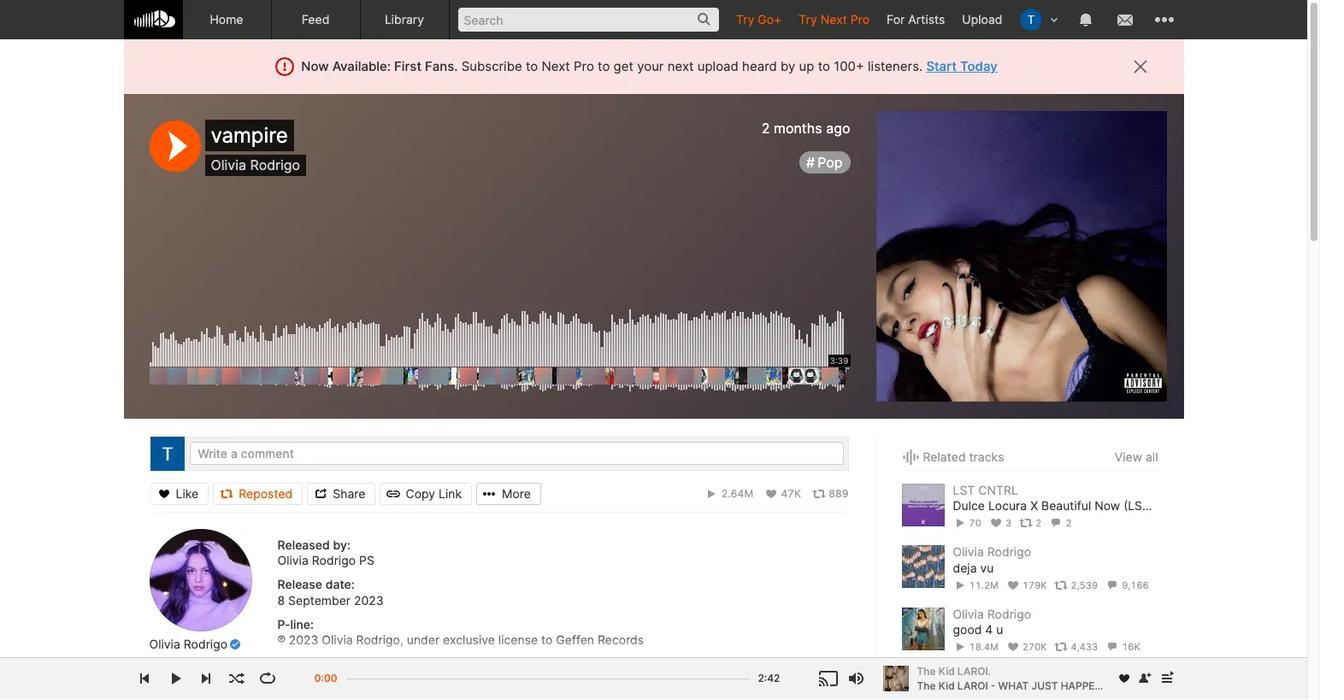 Task type: locate. For each thing, give the bounding box(es) containing it.
to right the subscribe at the left
[[526, 58, 538, 74]]

next down search "search field"
[[542, 58, 570, 74]]

2 all from the top
[[1146, 683, 1159, 698]]

2 view from the top
[[1115, 683, 1143, 698]]

the up in at right
[[917, 665, 936, 678]]

good 4 u element
[[902, 608, 945, 651]]

copy link
[[406, 486, 462, 501]]

released by: olivia rodrigo ps
[[278, 538, 375, 568]]

2023 down "date:"
[[354, 593, 384, 608]]

u
[[997, 623, 1004, 637]]

0 vertical spatial view
[[1115, 450, 1143, 464]]

reposted button
[[213, 483, 303, 505]]

2 the from the top
[[917, 680, 936, 692]]

the
[[917, 665, 936, 678], [917, 680, 936, 692]]

0 horizontal spatial tara schultz's avatar element
[[150, 437, 184, 471]]

2 months ago
[[762, 120, 851, 137]]

the kid laroi. the kid laroi - what just happened
[[917, 665, 1117, 692]]

olivia inside olivia rodrigo deja vu
[[953, 545, 984, 560]]

olivia
[[211, 157, 246, 174], [953, 545, 984, 560], [278, 554, 309, 568], [953, 607, 984, 622], [322, 633, 353, 647], [149, 637, 180, 652]]

rodrigo up u at right bottom
[[988, 607, 1032, 622]]

0 vertical spatial tara schultz's avatar element
[[1020, 9, 1042, 31]]

2023
[[354, 593, 384, 608], [289, 633, 319, 647]]

0 horizontal spatial 2023
[[289, 633, 319, 647]]

olivia up more
[[322, 633, 353, 647]]

1 horizontal spatial tara schultz's avatar element
[[1020, 9, 1042, 31]]

get
[[614, 58, 634, 74]]

olivia rodrigo link down the "vampire"
[[211, 157, 300, 174]]

now
[[301, 58, 329, 74]]

olivia down the "vampire"
[[211, 157, 246, 174]]

0 vertical spatial all
[[1146, 450, 1159, 464]]

lst cntrl link
[[953, 483, 1019, 498]]

0 vertical spatial the
[[917, 665, 936, 678]]

to inside p-line: ℗ 2023 olivia rodrigo, under exclusive license to geffen records
[[541, 633, 553, 647]]

records
[[598, 633, 644, 647]]

1 vertical spatial tara schultz's avatar element
[[150, 437, 184, 471]]

start today link
[[927, 58, 998, 74]]

just
[[1032, 680, 1059, 692]]

1 vertical spatial 2023
[[289, 633, 319, 647]]

sound image
[[902, 447, 920, 468]]

℗
[[278, 633, 286, 647]]

0 vertical spatial next
[[821, 12, 848, 27]]

set image
[[902, 681, 920, 700]]

home link
[[183, 0, 272, 39]]

1 vertical spatial view all
[[1115, 683, 1159, 698]]

100+
[[834, 58, 865, 74]]

rodrigo
[[250, 157, 300, 174], [988, 545, 1032, 560], [312, 554, 356, 568], [988, 607, 1032, 622], [184, 637, 228, 652]]

to left 'geffen'
[[541, 633, 553, 647]]

view all
[[1115, 450, 1159, 464], [1115, 683, 1159, 698]]

try left go+
[[736, 12, 755, 27]]

1 horizontal spatial next
[[821, 12, 848, 27]]

1 horizontal spatial 2 link
[[1050, 518, 1072, 530]]

geffen
[[556, 633, 594, 647]]

889 link
[[812, 487, 849, 501]]

4,433 link
[[1055, 642, 1098, 654]]

by:
[[333, 538, 351, 553]]

next up '100+'
[[821, 12, 848, 27]]

2 horizontal spatial 2
[[1066, 518, 1072, 530]]

tara schultz's avatar element
[[1020, 9, 1042, 31], [150, 437, 184, 471]]

2
[[762, 120, 770, 137], [1036, 518, 1042, 530], [1066, 518, 1072, 530]]

show more
[[278, 663, 333, 676]]

track stats element containing 18.4m
[[953, 638, 1159, 657]]

1 horizontal spatial try
[[799, 12, 818, 27]]

rodrigo inside 'vampire olivia rodrigo'
[[250, 157, 300, 174]]

1 vertical spatial pro
[[574, 58, 594, 74]]

0 horizontal spatial try
[[736, 12, 755, 27]]

deja vu link
[[953, 561, 994, 576]]

47k link
[[765, 487, 801, 501]]

3
[[1006, 518, 1012, 530]]

1 horizontal spatial 2023
[[354, 593, 384, 608]]

olivia rodrigo
[[149, 637, 228, 652]]

2 2 link from the left
[[1050, 518, 1072, 530]]

pro left get
[[574, 58, 594, 74]]

70
[[970, 518, 982, 530]]

2 view all from the top
[[1115, 683, 1159, 698]]

0 vertical spatial view all
[[1115, 450, 1159, 464]]

18.4m
[[970, 642, 999, 654]]

4,433
[[1071, 642, 1098, 654]]

more
[[308, 663, 333, 676]]

comment image
[[278, 699, 296, 700]]

next
[[668, 58, 694, 74]]

progress bar
[[346, 671, 750, 699]]

now available: first fans. subscribe to next pro to get your next upload heard by up to 100+ listeners. start today
[[301, 58, 998, 74]]

all for related tracks
[[1146, 450, 1159, 464]]

link
[[439, 486, 462, 501]]

view for tracks
[[1115, 450, 1143, 464]]

1 view from the top
[[1115, 450, 1143, 464]]

track stats element
[[541, 483, 849, 505], [953, 514, 1159, 533], [953, 576, 1159, 595], [953, 638, 1159, 657]]

rodrigo up 228k
[[184, 637, 228, 652]]

kid right in at right
[[939, 680, 955, 692]]

olivia inside 'vampire olivia rodrigo'
[[211, 157, 246, 174]]

rodrigo up vu
[[988, 545, 1032, 560]]

3 link
[[990, 518, 1012, 530]]

try right go+
[[799, 12, 818, 27]]

1 view all from the top
[[1115, 450, 1159, 464]]

vampire element
[[876, 111, 1167, 402]]

179k link
[[1007, 580, 1047, 592]]

0 horizontal spatial next
[[542, 58, 570, 74]]

olivia inside p-line: ℗ 2023 olivia rodrigo, under exclusive license to geffen records
[[322, 633, 353, 647]]

september
[[288, 593, 351, 608]]

1 all from the top
[[1146, 450, 1159, 464]]

more button
[[476, 483, 541, 505]]

like
[[176, 486, 199, 501]]

0 vertical spatial kid
[[939, 665, 955, 678]]

tara schultz's avatar element up like button
[[150, 437, 184, 471]]

2,539
[[1071, 580, 1098, 592]]

track stats element containing 70
[[953, 514, 1159, 533]]

rodrigo inside olivia rodrigo good 4 u
[[988, 607, 1032, 622]]

to
[[526, 58, 538, 74], [598, 58, 610, 74], [818, 58, 831, 74], [541, 633, 553, 647]]

0 horizontal spatial pro
[[574, 58, 594, 74]]

pro left for
[[851, 12, 870, 27]]

upload
[[963, 12, 1003, 27]]

next up image
[[1157, 669, 1177, 689]]

rodrigo down the "vampire"
[[250, 157, 300, 174]]

1 try from the left
[[736, 12, 755, 27]]

2023 inside release date: 8 september 2023
[[354, 593, 384, 608]]

olivia up good
[[953, 607, 984, 622]]

tracks
[[970, 450, 1005, 464]]

olivia rodrigo link
[[211, 157, 300, 174], [953, 545, 1032, 560], [953, 607, 1032, 622], [149, 637, 228, 653]]

2,539 link
[[1055, 580, 1098, 592]]

track stats element containing 2.64m
[[541, 483, 849, 505]]

1 the from the top
[[917, 665, 936, 678]]

8
[[278, 593, 285, 608]]

try for try next pro
[[799, 12, 818, 27]]

0 horizontal spatial 2 link
[[1020, 518, 1042, 530]]

0 horizontal spatial 2
[[762, 120, 770, 137]]

the kid laroi - what just happened element
[[883, 666, 909, 692]]

albums
[[937, 684, 978, 698]]

tara schultz's avatar element right upload
[[1020, 9, 1042, 31]]

1 vertical spatial the
[[917, 680, 936, 692]]

artists
[[909, 12, 945, 27]]

track stats element containing 11.2m
[[953, 576, 1159, 595]]

olivia up deja
[[953, 545, 984, 560]]

for
[[887, 12, 905, 27]]

try
[[736, 12, 755, 27], [799, 12, 818, 27]]

next
[[821, 12, 848, 27], [542, 58, 570, 74]]

2 link
[[1020, 518, 1042, 530], [1050, 518, 1072, 530]]

1 vertical spatial view
[[1115, 683, 1143, 698]]

11.2m
[[970, 580, 999, 592]]

view all for related tracks
[[1115, 450, 1159, 464]]

1 vertical spatial kid
[[939, 680, 955, 692]]

1 vertical spatial all
[[1146, 683, 1159, 698]]

2023 down line:
[[289, 633, 319, 647]]

1 kid from the top
[[939, 665, 955, 678]]

2 try from the left
[[799, 12, 818, 27]]

None search field
[[449, 0, 728, 38]]

1 horizontal spatial 2
[[1036, 518, 1042, 530]]

released
[[278, 538, 330, 553]]

rodrigo inside olivia rodrigo deja vu
[[988, 545, 1032, 560]]

olivia down released
[[278, 554, 309, 568]]

0 vertical spatial 2023
[[354, 593, 384, 608]]

the left albums
[[917, 680, 936, 692]]

0 vertical spatial pro
[[851, 12, 870, 27]]

kid up in albums
[[939, 665, 955, 678]]

in albums
[[923, 684, 978, 698]]

rodrigo for olivia rodrigo deja vu
[[988, 545, 1032, 560]]

rodrigo down by:
[[312, 554, 356, 568]]

to left get
[[598, 58, 610, 74]]



Task type: describe. For each thing, give the bounding box(es) containing it.
library link
[[361, 0, 449, 39]]

0:00
[[315, 672, 337, 685]]

16k link
[[1106, 642, 1141, 654]]

deja vu element
[[902, 546, 945, 589]]

9,166
[[1122, 580, 1149, 592]]

in
[[923, 684, 934, 698]]

related
[[923, 450, 966, 464]]

feed
[[302, 12, 330, 27]]

1 horizontal spatial pro
[[851, 12, 870, 27]]

good 4 u link
[[953, 623, 1004, 638]]

rodrigo inside released by: olivia rodrigo ps
[[312, 554, 356, 568]]

olivia rodrigo link up vu
[[953, 545, 1032, 560]]

release
[[278, 578, 323, 592]]

view all for in albums
[[1115, 683, 1159, 698]]

olivia up 228k link
[[149, 637, 180, 652]]

up
[[799, 58, 815, 74]]

olivia rodrigo's avatar element
[[149, 529, 252, 632]]

lst cntrl
[[953, 483, 1019, 498]]

home
[[210, 12, 243, 27]]

-
[[991, 680, 996, 692]]

more
[[502, 486, 531, 501]]

pop
[[818, 154, 843, 171]]

olivia rodrigo deja vu
[[953, 545, 1032, 575]]

ps
[[359, 554, 375, 568]]

first
[[394, 58, 422, 74]]

by
[[781, 58, 796, 74]]

rodrigo for olivia rodrigo
[[184, 637, 228, 652]]

line:
[[290, 617, 314, 632]]

upload link
[[954, 0, 1011, 38]]

rodrigo for olivia rodrigo good 4 u
[[988, 607, 1032, 622]]

heard
[[743, 58, 777, 74]]

upload
[[698, 58, 739, 74]]

track stats element for deja vu element in the bottom of the page
[[953, 576, 1159, 595]]

olivia inside released by: olivia rodrigo ps
[[278, 554, 309, 568]]

olivia inside olivia rodrigo good 4 u
[[953, 607, 984, 622]]

vu
[[981, 561, 994, 575]]

share
[[333, 486, 366, 501]]

subscribe
[[462, 58, 522, 74]]

view for albums
[[1115, 683, 1143, 698]]

follow button
[[149, 680, 210, 699]]

270k
[[1023, 642, 1047, 654]]

4
[[986, 623, 993, 637]]

next inside try next pro link
[[821, 12, 848, 27]]

license
[[499, 633, 538, 647]]

1 2 link from the left
[[1020, 518, 1042, 530]]

olivia rodrigo good 4 u
[[953, 607, 1032, 637]]

the kid laroi - what just happened link
[[917, 679, 1117, 694]]

olivia rodrigo link up the 4
[[953, 607, 1032, 622]]

1 vertical spatial next
[[542, 58, 570, 74]]

lst
[[953, 483, 975, 498]]

today
[[960, 58, 998, 74]]

cntrl
[[979, 483, 1019, 498]]

deja
[[953, 561, 977, 575]]

228k
[[166, 660, 190, 672]]

the kid laroi. link
[[917, 665, 1108, 679]]

feed link
[[272, 0, 361, 39]]

available:
[[332, 58, 391, 74]]

ago
[[826, 120, 851, 137]]

laroi
[[958, 680, 988, 692]]

related tracks
[[923, 450, 1005, 464]]

rodrigo,
[[356, 633, 404, 647]]

copy link button
[[380, 483, 472, 505]]

happened
[[1061, 680, 1117, 692]]

go+
[[758, 12, 782, 27]]

months
[[774, 120, 823, 137]]

share button
[[307, 483, 376, 505]]

for artists
[[887, 12, 945, 27]]

to right up
[[818, 58, 831, 74]]

show more link
[[278, 663, 850, 677]]

fans.
[[425, 58, 458, 74]]

Search search field
[[458, 8, 719, 32]]

dulce locura x beautiful now (lst cntrl mashup) [calendario de adviento] element
[[902, 484, 945, 527]]

for artists link
[[878, 0, 954, 38]]

Write a comment text field
[[189, 442, 844, 465]]

olivia rodrigo link up 228k
[[149, 637, 228, 653]]

laroi.
[[958, 665, 991, 678]]

good
[[953, 623, 982, 637]]

what
[[999, 680, 1029, 692]]

track stats element for good 4 u element
[[953, 638, 1159, 657]]

try next pro link
[[791, 0, 878, 38]]

2 kid from the top
[[939, 680, 955, 692]]

2 for second 2 link from the right
[[1036, 518, 1042, 530]]

p-
[[278, 617, 290, 632]]

show
[[278, 663, 305, 676]]

228k link
[[149, 660, 190, 672]]

listeners.
[[868, 58, 923, 74]]

2 for first 2 link from right
[[1066, 518, 1072, 530]]

try for try go+
[[736, 12, 755, 27]]

all for in albums
[[1146, 683, 1159, 698]]

47k
[[781, 487, 801, 500]]

2.64m
[[722, 487, 754, 500]]

try go+ link
[[728, 0, 791, 38]]

9,166 link
[[1106, 580, 1149, 592]]

p-line: ℗ 2023 olivia rodrigo, under exclusive license to geffen records
[[278, 617, 644, 647]]

library
[[385, 12, 424, 27]]

release date: 8 september 2023
[[278, 578, 384, 608]]

270k link
[[1007, 642, 1047, 654]]

889
[[829, 487, 849, 500]]

track stats element for dulce locura x beautiful now (lst cntrl mashup) [calendario de adviento] element
[[953, 514, 1159, 533]]

179k
[[1023, 580, 1047, 592]]

reposted
[[239, 486, 293, 501]]

start
[[927, 58, 957, 74]]

pop link
[[800, 152, 851, 174]]

2:42
[[758, 672, 780, 685]]

your
[[637, 58, 664, 74]]

2023 inside p-line: ℗ 2023 olivia rodrigo, under exclusive license to geffen records
[[289, 633, 319, 647]]



Task type: vqa. For each thing, say whether or not it's contained in the screenshot.
Following "Link"
no



